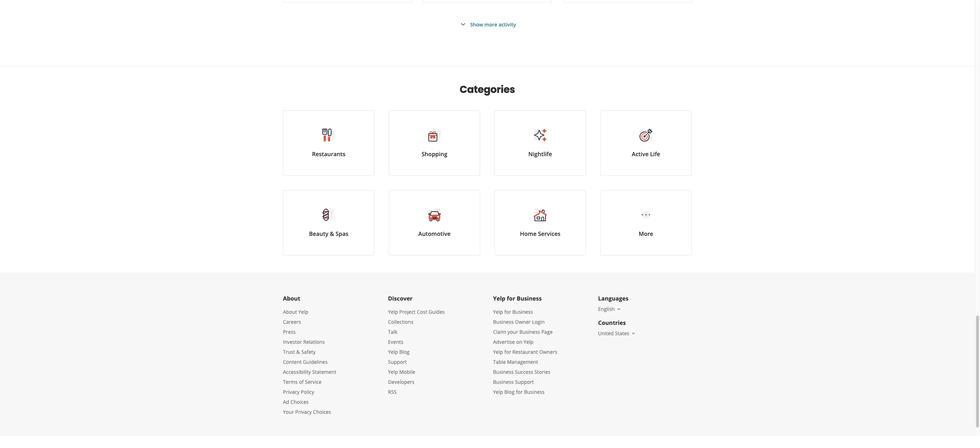 Task type: locate. For each thing, give the bounding box(es) containing it.
collections link
[[388, 319, 414, 325]]

1 horizontal spatial support
[[515, 379, 534, 385]]

yelp up collections link
[[388, 308, 398, 315]]

business
[[517, 295, 542, 302], [513, 308, 533, 315], [493, 319, 514, 325], [520, 329, 540, 335], [493, 369, 514, 375], [493, 379, 514, 385], [524, 389, 545, 395]]

choices
[[291, 399, 309, 405], [313, 409, 331, 415]]

yelp up "claim"
[[493, 308, 503, 315]]

0 vertical spatial &
[[330, 230, 334, 238]]

page
[[542, 329, 553, 335]]

automotive
[[419, 230, 451, 238]]

english button
[[598, 306, 622, 312]]

16 chevron down v2 image for languages
[[616, 306, 622, 312]]

beauty & spas
[[309, 230, 349, 238]]

support inside yelp for business business owner login claim your business page advertise on yelp yelp for restaurant owners table management business success stories business support yelp blog for business
[[515, 379, 534, 385]]

blog up support link
[[399, 349, 410, 355]]

categories
[[460, 83, 515, 97]]

blog down business support link
[[505, 389, 515, 395]]

1 vertical spatial 16 chevron down v2 image
[[631, 331, 637, 336]]

0 horizontal spatial 16 chevron down v2 image
[[616, 306, 622, 312]]

events link
[[388, 339, 404, 345]]

advertise on yelp link
[[493, 339, 534, 345]]

privacy down ad choices 'link' at the bottom left
[[295, 409, 312, 415]]

active
[[632, 150, 649, 158]]

united
[[598, 330, 614, 337]]

1 vertical spatial support
[[515, 379, 534, 385]]

blog inside yelp project cost guides collections talk events yelp blog support yelp mobile developers rss
[[399, 349, 410, 355]]

0 vertical spatial privacy
[[283, 389, 300, 395]]

0 vertical spatial support
[[388, 359, 407, 365]]

owners
[[539, 349, 558, 355]]

1 vertical spatial privacy
[[295, 409, 312, 415]]

yelp for business
[[493, 295, 542, 302]]

0 horizontal spatial blog
[[399, 349, 410, 355]]

2 about from the top
[[283, 308, 297, 315]]

support inside yelp project cost guides collections talk events yelp blog support yelp mobile developers rss
[[388, 359, 407, 365]]

show more activity button
[[459, 20, 516, 29]]

1 vertical spatial &
[[296, 349, 300, 355]]

0 horizontal spatial choices
[[291, 399, 309, 405]]

business down 'stories'
[[524, 389, 545, 395]]

business up owner
[[513, 308, 533, 315]]

for up yelp for business link
[[507, 295, 515, 302]]

&
[[330, 230, 334, 238], [296, 349, 300, 355]]

1 horizontal spatial &
[[330, 230, 334, 238]]

1 horizontal spatial choices
[[313, 409, 331, 415]]

& right 'trust'
[[296, 349, 300, 355]]

16 chevron down v2 image inside united states popup button
[[631, 331, 637, 336]]

business success stories link
[[493, 369, 551, 375]]

service
[[305, 379, 322, 385]]

16 chevron down v2 image
[[616, 306, 622, 312], [631, 331, 637, 336]]

press link
[[283, 329, 296, 335]]

blog inside yelp for business business owner login claim your business page advertise on yelp yelp for restaurant owners table management business success stories business support yelp blog for business
[[505, 389, 515, 395]]

0 vertical spatial 16 chevron down v2 image
[[616, 306, 622, 312]]

trust & safety link
[[283, 349, 316, 355]]

owner
[[515, 319, 531, 325]]

about up about yelp link
[[283, 295, 300, 302]]

0 horizontal spatial support
[[388, 359, 407, 365]]

yelp blog for business link
[[493, 389, 545, 395]]

project
[[399, 308, 416, 315]]

trust
[[283, 349, 295, 355]]

automotive link
[[389, 190, 480, 256]]

business owner login link
[[493, 319, 545, 325]]

business support link
[[493, 379, 534, 385]]

your
[[508, 329, 518, 335]]

choices down the policy
[[313, 409, 331, 415]]

16 chevron down v2 image right states
[[631, 331, 637, 336]]

safety
[[301, 349, 316, 355]]

about up careers 'link'
[[283, 308, 297, 315]]

0 vertical spatial blog
[[399, 349, 410, 355]]

yelp right on
[[524, 339, 534, 345]]

about inside 'about yelp careers press investor relations trust & safety content guidelines accessibility statement terms of service privacy policy ad choices your privacy choices'
[[283, 308, 297, 315]]

beauty
[[309, 230, 329, 238]]

& left spas
[[330, 230, 334, 238]]

policy
[[301, 389, 314, 395]]

active life
[[632, 150, 660, 158]]

support down success
[[515, 379, 534, 385]]

1 about from the top
[[283, 295, 300, 302]]

1 horizontal spatial blog
[[505, 389, 515, 395]]

16 chevron down v2 image inside english popup button
[[616, 306, 622, 312]]

yelp mobile link
[[388, 369, 415, 375]]

support down yelp blog link
[[388, 359, 407, 365]]

support
[[388, 359, 407, 365], [515, 379, 534, 385]]

beauty & spas link
[[283, 190, 375, 256]]

blog
[[399, 349, 410, 355], [505, 389, 515, 395]]

claim your business page link
[[493, 329, 553, 335]]

success
[[515, 369, 533, 375]]

united states
[[598, 330, 630, 337]]

category navigation section navigation
[[276, 66, 699, 273]]

choices down privacy policy link
[[291, 399, 309, 405]]

0 vertical spatial about
[[283, 295, 300, 302]]

restaurant
[[513, 349, 538, 355]]

business down table
[[493, 369, 514, 375]]

yelp project cost guides collections talk events yelp blog support yelp mobile developers rss
[[388, 308, 445, 395]]

english
[[598, 306, 615, 312]]

home services link
[[495, 190, 586, 256]]

nightlife
[[529, 150, 552, 158]]

1 vertical spatial blog
[[505, 389, 515, 395]]

yelp up careers 'link'
[[299, 308, 308, 315]]

management
[[507, 359, 538, 365]]

0 vertical spatial choices
[[291, 399, 309, 405]]

1 vertical spatial about
[[283, 308, 297, 315]]

content guidelines link
[[283, 359, 328, 365]]

1 horizontal spatial 16 chevron down v2 image
[[631, 331, 637, 336]]

business down owner
[[520, 329, 540, 335]]

about for about
[[283, 295, 300, 302]]

stories
[[535, 369, 551, 375]]

16 chevron down v2 image down languages
[[616, 306, 622, 312]]

life
[[650, 150, 660, 158]]

rss link
[[388, 389, 397, 395]]

privacy down terms
[[283, 389, 300, 395]]

business up yelp for business link
[[517, 295, 542, 302]]

support link
[[388, 359, 407, 365]]

countries
[[598, 319, 626, 327]]

statement
[[312, 369, 337, 375]]

& inside category navigation section navigation
[[330, 230, 334, 238]]

cost
[[417, 308, 427, 315]]

yelp for business link
[[493, 308, 533, 315]]

shopping link
[[389, 110, 480, 176]]

0 horizontal spatial &
[[296, 349, 300, 355]]

guides
[[429, 308, 445, 315]]

privacy
[[283, 389, 300, 395], [295, 409, 312, 415]]

yelp
[[493, 295, 506, 302], [299, 308, 308, 315], [388, 308, 398, 315], [493, 308, 503, 315], [524, 339, 534, 345], [388, 349, 398, 355], [493, 349, 503, 355], [388, 369, 398, 375], [493, 389, 503, 395]]



Task type: describe. For each thing, give the bounding box(es) containing it.
privacy policy link
[[283, 389, 314, 395]]

about for about yelp careers press investor relations trust & safety content guidelines accessibility statement terms of service privacy policy ad choices your privacy choices
[[283, 308, 297, 315]]

yelp down events
[[388, 349, 398, 355]]

yelp up yelp for business link
[[493, 295, 506, 302]]

about yelp careers press investor relations trust & safety content guidelines accessibility statement terms of service privacy policy ad choices your privacy choices
[[283, 308, 337, 415]]

careers
[[283, 319, 301, 325]]

yelp project cost guides link
[[388, 308, 445, 315]]

united states button
[[598, 330, 637, 337]]

your privacy choices link
[[283, 409, 331, 415]]

yelp for restaurant owners link
[[493, 349, 558, 355]]

about yelp link
[[283, 308, 308, 315]]

1 vertical spatial choices
[[313, 409, 331, 415]]

talk
[[388, 329, 398, 335]]

table
[[493, 359, 506, 365]]

languages
[[598, 295, 629, 302]]

investor
[[283, 339, 302, 345]]

terms
[[283, 379, 298, 385]]

careers link
[[283, 319, 301, 325]]

ad choices link
[[283, 399, 309, 405]]

business up yelp blog for business link
[[493, 379, 514, 385]]

nightlife link
[[495, 110, 586, 176]]

16 chevron down v2 image for countries
[[631, 331, 637, 336]]

for down business support link
[[516, 389, 523, 395]]

events
[[388, 339, 404, 345]]

collections
[[388, 319, 414, 325]]

terms of service link
[[283, 379, 322, 385]]

login
[[532, 319, 545, 325]]

discover
[[388, 295, 413, 302]]

talk link
[[388, 329, 398, 335]]

relations
[[303, 339, 325, 345]]

guidelines
[[303, 359, 328, 365]]

investor relations link
[[283, 339, 325, 345]]

show more activity
[[470, 21, 516, 28]]

states
[[615, 330, 630, 337]]

accessibility
[[283, 369, 311, 375]]

show
[[470, 21, 483, 28]]

restaurants link
[[283, 110, 375, 176]]

claim
[[493, 329, 506, 335]]

ad
[[283, 399, 289, 405]]

spas
[[336, 230, 349, 238]]

content
[[283, 359, 302, 365]]

services
[[538, 230, 561, 238]]

mobile
[[399, 369, 415, 375]]

home services
[[520, 230, 561, 238]]

& inside 'about yelp careers press investor relations trust & safety content guidelines accessibility statement terms of service privacy policy ad choices your privacy choices'
[[296, 349, 300, 355]]

explore recent activity section section
[[277, 0, 698, 66]]

on
[[516, 339, 523, 345]]

activity
[[499, 21, 516, 28]]

business up "claim"
[[493, 319, 514, 325]]

yelp down support link
[[388, 369, 398, 375]]

yelp for business business owner login claim your business page advertise on yelp yelp for restaurant owners table management business success stories business support yelp blog for business
[[493, 308, 558, 395]]

rss
[[388, 389, 397, 395]]

yelp inside 'about yelp careers press investor relations trust & safety content guidelines accessibility statement terms of service privacy policy ad choices your privacy choices'
[[299, 308, 308, 315]]

advertise
[[493, 339, 515, 345]]

for down advertise
[[505, 349, 511, 355]]

restaurants
[[312, 150, 346, 158]]

yelp blog link
[[388, 349, 410, 355]]

more
[[639, 230, 654, 238]]

developers
[[388, 379, 415, 385]]

for up business owner login link
[[505, 308, 511, 315]]

24 chevron down v2 image
[[459, 20, 467, 29]]

shopping
[[422, 150, 448, 158]]

of
[[299, 379, 304, 385]]

yelp down business support link
[[493, 389, 503, 395]]

developers link
[[388, 379, 415, 385]]

table management link
[[493, 359, 538, 365]]

more
[[485, 21, 498, 28]]

your
[[283, 409, 294, 415]]

press
[[283, 329, 296, 335]]

active life link
[[601, 110, 692, 176]]

more link
[[601, 190, 692, 256]]

home
[[520, 230, 537, 238]]

yelp up table
[[493, 349, 503, 355]]

accessibility statement link
[[283, 369, 337, 375]]



Task type: vqa. For each thing, say whether or not it's contained in the screenshot.
care
no



